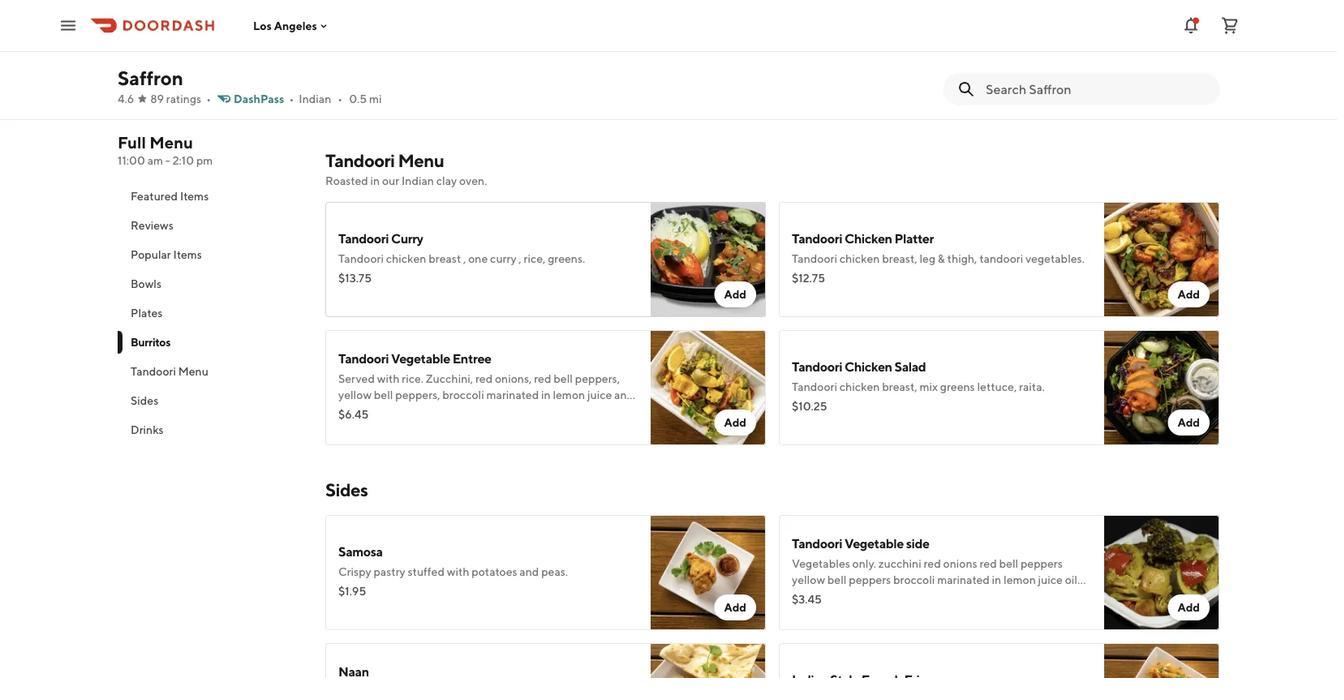 Task type: vqa. For each thing, say whether or not it's contained in the screenshot.
commonly
no



Task type: describe. For each thing, give the bounding box(es) containing it.
0.5
[[349, 92, 367, 106]]

oven.
[[460, 174, 487, 188]]

spices. inside tandoori vegetable entree served with rice. zucchini, red onions, red bell peppers, yellow bell peppers, broccoli marinated in lemon juice and oil with herbs and spices.
[[431, 405, 465, 418]]

onions, inside tandoori vegetable entree served with rice. zucchini, red onions, red bell peppers, yellow bell peppers, broccoli marinated in lemon juice and oil with herbs and spices.
[[495, 372, 532, 386]]

entree
[[453, 351, 492, 367]]

1 , from the left
[[464, 252, 466, 265]]

curry
[[391, 231, 423, 246]]

featured items
[[131, 190, 209, 203]]

dashpass
[[234, 92, 285, 106]]

• for dashpass •
[[289, 92, 294, 106]]

$12.75
[[792, 272, 826, 285]]

menu inside button
[[178, 365, 209, 378]]

a
[[525, 59, 531, 72]]

bowls button
[[118, 270, 306, 299]]

tandoori menu
[[131, 365, 209, 378]]

tandoori vegetable entree image
[[651, 330, 766, 446]]

featured items button
[[118, 182, 306, 211]]

$1.95
[[339, 585, 366, 598]]

add button for tandoori vegetable side
[[1169, 595, 1210, 621]]

tandoori chicken platter tandoori chicken breast, leg & thigh, tandoori vegetables. $12.75
[[792, 231, 1085, 285]]

with inside tandoori vegetable side vegetables only. zucchini red onions red bell peppers yellow bell peppers broccoli marinated in lemon juice oil with herbs and spices.
[[792, 590, 815, 603]]

salad
[[895, 359, 927, 375]]

add button for samosa
[[715, 595, 757, 621]]

2:10
[[173, 154, 194, 167]]

curry
[[490, 252, 517, 265]]

tandoori chicken salad tandoori chicken breast, mix greens lettuce, raita. $10.25
[[792, 359, 1045, 413]]

burritos
[[131, 336, 171, 349]]

yellow inside tandoori vegetable entree served with rice. zucchini, red onions, red bell peppers, yellow bell peppers, broccoli marinated in lemon juice and oil with herbs and spices.
[[339, 388, 372, 402]]

0 items, open order cart image
[[1221, 16, 1241, 35]]

Item Search search field
[[986, 80, 1207, 98]]

sauce,
[[430, 59, 463, 72]]

breast, for salad
[[883, 380, 918, 394]]

rice, for tofu
[[339, 59, 360, 72]]

plates button
[[118, 299, 306, 328]]

tandoori menu button
[[118, 357, 306, 386]]

tortilla.
[[575, 59, 611, 72]]

marinated inside tandoori vegetable side vegetables only. zucchini red onions red bell peppers yellow bell peppers broccoli marinated in lemon juice oil with herbs and spices.
[[938, 574, 990, 587]]

one
[[469, 252, 488, 265]]

tandoori curry tandoori chicken breast ,  one curry , rice,  greens. $13.75
[[339, 231, 586, 285]]

$6.45
[[339, 408, 369, 421]]

$13.75
[[339, 272, 372, 285]]

juice inside tandoori vegetable side vegetables only. zucchini red onions red bell peppers yellow bell peppers broccoli marinated in lemon juice oil with herbs and spices.
[[1039, 574, 1063, 587]]

and inside samosa crispy pastry stuffed with potatoes and peas. $1.95
[[520, 565, 539, 579]]

menu for tandoori menu
[[398, 150, 444, 171]]

chicken for platter
[[845, 231, 893, 246]]

platter
[[895, 231, 934, 246]]

oil inside tandoori vegetable entree served with rice. zucchini, red onions, red bell peppers, yellow bell peppers, broccoli marinated in lemon juice and oil with herbs and spices.
[[339, 405, 351, 418]]

with inside samosa crispy pastry stuffed with potatoes and peas. $1.95
[[447, 565, 470, 579]]

popular items
[[131, 248, 202, 261]]

only.
[[853, 557, 877, 571]]

popular
[[131, 248, 171, 261]]

-
[[166, 154, 170, 167]]

angeles
[[274, 19, 317, 32]]

zucchini
[[879, 557, 922, 571]]

dashpass •
[[234, 92, 294, 106]]

vegetables.
[[1026, 252, 1085, 265]]

tandoori menu roasted in our indian clay oven.
[[326, 150, 487, 188]]

add for tandoori curry
[[725, 288, 747, 301]]

lettuce, inside 'vegan. tofu curry, bell peppers, onions, white or brown, rice, lettuce, mint sauce, wrapped in a spinach tortilla.'
[[363, 59, 402, 72]]

or
[[571, 43, 581, 56]]

roasted
[[326, 174, 368, 188]]

&
[[938, 252, 946, 265]]

11:00
[[118, 154, 145, 167]]

notification bell image
[[1182, 16, 1202, 35]]

bowls
[[131, 277, 162, 291]]

lemon inside tandoori vegetable side vegetables only. zucchini red onions red bell peppers yellow bell peppers broccoli marinated in lemon juice oil with herbs and spices.
[[1004, 574, 1037, 587]]

bell inside 'vegan. tofu curry, bell peppers, onions, white or brown, rice, lettuce, mint sauce, wrapped in a spinach tortilla.'
[[432, 43, 451, 56]]

white
[[540, 43, 569, 56]]

in inside 'vegan. tofu curry, bell peppers, onions, white or brown, rice, lettuce, mint sauce, wrapped in a spinach tortilla.'
[[513, 59, 522, 72]]

$3.45
[[792, 593, 822, 606]]

vegetables
[[792, 557, 851, 571]]

add for tandoori vegetable side
[[1178, 601, 1201, 615]]

chicken for salad
[[845, 359, 893, 375]]

naan image
[[651, 644, 766, 679]]

spinach
[[533, 59, 573, 72]]

served
[[339, 372, 375, 386]]

stuffed
[[408, 565, 445, 579]]

add for tandoori chicken platter
[[1178, 288, 1201, 301]]

full
[[118, 133, 146, 152]]

vegan.
[[339, 43, 374, 56]]

tandoori
[[980, 252, 1024, 265]]

saffron
[[118, 66, 183, 89]]

tandoori for tandoori chicken platter tandoori chicken breast, leg & thigh, tandoori vegetables. $12.75
[[792, 231, 843, 246]]

sides inside button
[[131, 394, 159, 408]]

items for popular items
[[173, 248, 202, 261]]

am
[[147, 154, 163, 167]]

peas.
[[542, 565, 568, 579]]

potatoes
[[472, 565, 518, 579]]

full menu 11:00 am - 2:10 pm
[[118, 133, 213, 167]]

tandoori chicken platter image
[[1105, 202, 1220, 317]]

wrapped
[[465, 59, 511, 72]]

2 vertical spatial peppers,
[[396, 388, 440, 402]]

plates
[[131, 306, 163, 320]]

side
[[907, 536, 930, 552]]

los
[[253, 19, 272, 32]]

89
[[150, 92, 164, 106]]

drinks button
[[118, 416, 306, 445]]

onions
[[944, 557, 978, 571]]

2 horizontal spatial peppers,
[[575, 372, 620, 386]]

clay
[[437, 174, 457, 188]]

tandoori vegetable side vegetables only. zucchini red onions red bell peppers yellow bell peppers broccoli marinated in lemon juice oil with herbs and spices.
[[792, 536, 1078, 603]]

tandoori for tandoori menu roasted in our indian clay oven.
[[326, 150, 395, 171]]

open menu image
[[58, 16, 78, 35]]

$10.25
[[792, 400, 828, 413]]

leg
[[920, 252, 936, 265]]

1 • from the left
[[206, 92, 211, 106]]

rice, for curry
[[524, 252, 546, 265]]

los angeles
[[253, 19, 317, 32]]



Task type: locate. For each thing, give the bounding box(es) containing it.
yellow up $3.45
[[792, 574, 826, 587]]

0 horizontal spatial indian
[[299, 92, 331, 106]]

1 vertical spatial sides
[[326, 480, 368, 501]]

chicken left salad
[[845, 359, 893, 375]]

0 vertical spatial breast,
[[883, 252, 918, 265]]

with down served
[[353, 405, 376, 418]]

add for samosa
[[725, 601, 747, 615]]

breast, down platter
[[883, 252, 918, 265]]

• left 0.5
[[338, 92, 343, 106]]

vegan. tofu curry, bell peppers, onions, white or brown, rice, lettuce, mint sauce, wrapped in a spinach tortilla.
[[339, 43, 619, 72]]

featured
[[131, 190, 178, 203]]

1 vertical spatial herbs
[[817, 590, 846, 603]]

0 horizontal spatial spices.
[[431, 405, 465, 418]]

indian right our
[[402, 174, 434, 188]]

vegetable inside tandoori vegetable entree served with rice. zucchini, red onions, red bell peppers, yellow bell peppers, broccoli marinated in lemon juice and oil with herbs and spices.
[[391, 351, 450, 367]]

1 horizontal spatial yellow
[[792, 574, 826, 587]]

1 vertical spatial lettuce,
[[978, 380, 1017, 394]]

crispy
[[339, 565, 372, 579]]

herbs down vegetables
[[817, 590, 846, 603]]

chicken left mix
[[840, 380, 880, 394]]

0 horizontal spatial juice
[[588, 388, 612, 402]]

mix
[[920, 380, 938, 394]]

lettuce, left raita.
[[978, 380, 1017, 394]]

tandoori for tandoori vegetable side vegetables only. zucchini red onions red bell peppers yellow bell peppers broccoli marinated in lemon juice oil with herbs and spices.
[[792, 536, 843, 552]]

1 horizontal spatial vegetable
[[845, 536, 904, 552]]

chicken down curry
[[386, 252, 427, 265]]

menu inside tandoori menu roasted in our indian clay oven.
[[398, 150, 444, 171]]

1 horizontal spatial oil
[[1066, 574, 1078, 587]]

1 horizontal spatial spices.
[[870, 590, 905, 603]]

tandoori vegetable entree served with rice. zucchini, red onions, red bell peppers, yellow bell peppers, broccoli marinated in lemon juice and oil with herbs and spices.
[[339, 351, 634, 418]]

mint
[[405, 59, 428, 72]]

0 vertical spatial rice,
[[339, 59, 360, 72]]

peppers
[[1021, 557, 1063, 571], [849, 574, 892, 587]]

0 horizontal spatial rice,
[[339, 59, 360, 72]]

herbs inside tandoori vegetable side vegetables only. zucchini red onions red bell peppers yellow bell peppers broccoli marinated in lemon juice oil with herbs and spices.
[[817, 590, 846, 603]]

vegetable for entree
[[391, 351, 450, 367]]

0 horizontal spatial ,
[[464, 252, 466, 265]]

1 horizontal spatial sides
[[326, 480, 368, 501]]

in inside tandoori vegetable side vegetables only. zucchini red onions red bell peppers yellow bell peppers broccoli marinated in lemon juice oil with herbs and spices.
[[993, 574, 1002, 587]]

2 • from the left
[[289, 92, 294, 106]]

0 horizontal spatial vegetable
[[391, 351, 450, 367]]

1 horizontal spatial lemon
[[1004, 574, 1037, 587]]

spices. inside tandoori vegetable side vegetables only. zucchini red onions red bell peppers yellow bell peppers broccoli marinated in lemon juice oil with herbs and spices.
[[870, 590, 905, 603]]

sides up samosa at the left of page
[[326, 480, 368, 501]]

onions, right zucchini,
[[495, 372, 532, 386]]

onions, up "a"
[[501, 43, 538, 56]]

vegetable up rice.
[[391, 351, 450, 367]]

indian left 0.5
[[299, 92, 331, 106]]

0 horizontal spatial •
[[206, 92, 211, 106]]

tandoori for tandoori menu
[[131, 365, 176, 378]]

our
[[382, 174, 400, 188]]

0 vertical spatial spices.
[[431, 405, 465, 418]]

herbs inside tandoori vegetable entree served with rice. zucchini, red onions, red bell peppers, yellow bell peppers, broccoli marinated in lemon juice and oil with herbs and spices.
[[378, 405, 407, 418]]

oil inside tandoori vegetable side vegetables only. zucchini red onions red bell peppers yellow bell peppers broccoli marinated in lemon juice oil with herbs and spices.
[[1066, 574, 1078, 587]]

1 chicken from the top
[[845, 231, 893, 246]]

0 vertical spatial chicken
[[845, 231, 893, 246]]

broccoli inside tandoori vegetable entree served with rice. zucchini, red onions, red bell peppers, yellow bell peppers, broccoli marinated in lemon juice and oil with herbs and spices.
[[443, 388, 484, 402]]

1 vertical spatial juice
[[1039, 574, 1063, 587]]

curry,
[[402, 43, 430, 56]]

menu up clay
[[398, 150, 444, 171]]

0 vertical spatial peppers
[[1021, 557, 1063, 571]]

menu inside the full menu 11:00 am - 2:10 pm
[[150, 133, 193, 152]]

marinated down onions
[[938, 574, 990, 587]]

sides
[[131, 394, 159, 408], [326, 480, 368, 501]]

1 horizontal spatial marinated
[[938, 574, 990, 587]]

1 vertical spatial oil
[[1066, 574, 1078, 587]]

onions,
[[501, 43, 538, 56], [495, 372, 532, 386]]

1 horizontal spatial herbs
[[817, 590, 846, 603]]

add button for tandoori vegetable entree
[[715, 410, 757, 436]]

4.6
[[118, 92, 134, 106]]

tandoori for tandoori vegetable entree served with rice. zucchini, red onions, red bell peppers, yellow bell peppers, broccoli marinated in lemon juice and oil with herbs and spices.
[[339, 351, 389, 367]]

sides up drinks
[[131, 394, 159, 408]]

yellow inside tandoori vegetable side vegetables only. zucchini red onions red bell peppers yellow bell peppers broccoli marinated in lemon juice oil with herbs and spices.
[[792, 574, 826, 587]]

rice, inside 'vegan. tofu curry, bell peppers, onions, white or brown, rice, lettuce, mint sauce, wrapped in a spinach tortilla.'
[[339, 59, 360, 72]]

with left rice.
[[377, 372, 400, 386]]

0 vertical spatial juice
[[588, 388, 612, 402]]

menu up -
[[150, 133, 193, 152]]

chicken left leg
[[840, 252, 880, 265]]

ratings
[[166, 92, 201, 106]]

pastry
[[374, 565, 406, 579]]

0 horizontal spatial lemon
[[553, 388, 585, 402]]

0 vertical spatial broccoli
[[443, 388, 484, 402]]

1 horizontal spatial peppers
[[1021, 557, 1063, 571]]

1 vertical spatial items
[[173, 248, 202, 261]]

tandoori vegetable side image
[[1105, 516, 1220, 631]]

0 vertical spatial yellow
[[339, 388, 372, 402]]

indian
[[299, 92, 331, 106], [402, 174, 434, 188]]

lemon inside tandoori vegetable entree served with rice. zucchini, red onions, red bell peppers, yellow bell peppers, broccoli marinated in lemon juice and oil with herbs and spices.
[[553, 388, 585, 402]]

0 horizontal spatial lettuce,
[[363, 59, 402, 72]]

yellow
[[339, 388, 372, 402], [792, 574, 826, 587]]

items for featured items
[[180, 190, 209, 203]]

menu up sides button
[[178, 365, 209, 378]]

rice, right curry
[[524, 252, 546, 265]]

• for indian • 0.5 mi
[[338, 92, 343, 106]]

broccoli
[[443, 388, 484, 402], [894, 574, 936, 587]]

in inside tandoori menu roasted in our indian clay oven.
[[371, 174, 380, 188]]

spices.
[[431, 405, 465, 418], [870, 590, 905, 603]]

1 vertical spatial yellow
[[792, 574, 826, 587]]

samosa crispy pastry stuffed with potatoes and peas. $1.95
[[339, 544, 568, 598]]

tandoori for tandoori curry tandoori chicken breast ,  one curry , rice,  greens. $13.75
[[339, 231, 389, 246]]

add button for tandoori chicken salad
[[1169, 410, 1210, 436]]

rice, down vegan.
[[339, 59, 360, 72]]

vegetable inside tandoori vegetable side vegetables only. zucchini red onions red bell peppers yellow bell peppers broccoli marinated in lemon juice oil with herbs and spices.
[[845, 536, 904, 552]]

indian style french fries image
[[1105, 644, 1220, 679]]

tandoori curry image
[[651, 202, 766, 317]]

1 horizontal spatial lettuce,
[[978, 380, 1017, 394]]

1 horizontal spatial rice,
[[524, 252, 546, 265]]

0 horizontal spatial sides
[[131, 394, 159, 408]]

raita.
[[1020, 380, 1045, 394]]

items right popular
[[173, 248, 202, 261]]

drinks
[[131, 423, 164, 437]]

chicken inside tandoori chicken platter tandoori chicken breast, leg & thigh, tandoori vegetables. $12.75
[[840, 252, 880, 265]]

1 horizontal spatial •
[[289, 92, 294, 106]]

1 horizontal spatial peppers,
[[454, 43, 499, 56]]

marinated down entree
[[487, 388, 539, 402]]

• right dashpass
[[289, 92, 294, 106]]

bell
[[432, 43, 451, 56], [554, 372, 573, 386], [374, 388, 393, 402], [1000, 557, 1019, 571], [828, 574, 847, 587]]

1 horizontal spatial ,
[[519, 252, 522, 265]]

indian • 0.5 mi
[[299, 92, 382, 106]]

0 vertical spatial lettuce,
[[363, 59, 402, 72]]

0 horizontal spatial peppers
[[849, 574, 892, 587]]

1 horizontal spatial indian
[[402, 174, 434, 188]]

tandoori
[[326, 150, 395, 171], [339, 231, 389, 246], [792, 231, 843, 246], [339, 252, 384, 265], [792, 252, 838, 265], [339, 351, 389, 367], [792, 359, 843, 375], [131, 365, 176, 378], [792, 380, 838, 394], [792, 536, 843, 552]]

0 vertical spatial marinated
[[487, 388, 539, 402]]

1 vertical spatial marinated
[[938, 574, 990, 587]]

rice.
[[402, 372, 424, 386]]

0 vertical spatial onions,
[[501, 43, 538, 56]]

2 breast, from the top
[[883, 380, 918, 394]]

and
[[615, 388, 634, 402], [409, 405, 429, 418], [520, 565, 539, 579], [848, 590, 868, 603]]

0 horizontal spatial herbs
[[378, 405, 407, 418]]

items up reviews button at the left
[[180, 190, 209, 203]]

lettuce, inside tandoori chicken salad tandoori chicken breast, mix greens lettuce, raita. $10.25
[[978, 380, 1017, 394]]

add
[[725, 288, 747, 301], [1178, 288, 1201, 301], [725, 416, 747, 429], [1178, 416, 1201, 429], [725, 601, 747, 615], [1178, 601, 1201, 615]]

spices. down "zucchini"
[[870, 590, 905, 603]]

zucchini,
[[426, 372, 473, 386]]

1 vertical spatial spices.
[[870, 590, 905, 603]]

1 vertical spatial onions,
[[495, 372, 532, 386]]

yellow down served
[[339, 388, 372, 402]]

spices. down zucchini,
[[431, 405, 465, 418]]

chicken inside tandoori chicken salad tandoori chicken breast, mix greens lettuce, raita. $10.25
[[845, 359, 893, 375]]

0 vertical spatial herbs
[[378, 405, 407, 418]]

add for tandoori chicken salad
[[1178, 416, 1201, 429]]

0 vertical spatial vegetable
[[391, 351, 450, 367]]

with
[[377, 372, 400, 386], [353, 405, 376, 418], [447, 565, 470, 579], [792, 590, 815, 603]]

rice,
[[339, 59, 360, 72], [524, 252, 546, 265]]

chicken inside tandoori chicken salad tandoori chicken breast, mix greens lettuce, raita. $10.25
[[840, 380, 880, 394]]

2 horizontal spatial •
[[338, 92, 343, 106]]

0 horizontal spatial yellow
[[339, 388, 372, 402]]

onions, inside 'vegan. tofu curry, bell peppers, onions, white or brown, rice, lettuce, mint sauce, wrapped in a spinach tortilla.'
[[501, 43, 538, 56]]

thigh,
[[948, 252, 978, 265]]

1 vertical spatial lemon
[[1004, 574, 1037, 587]]

add for tandoori vegetable entree
[[725, 416, 747, 429]]

marinated inside tandoori vegetable entree served with rice. zucchini, red onions, red bell peppers, yellow bell peppers, broccoli marinated in lemon juice and oil with herbs and spices.
[[487, 388, 539, 402]]

sides button
[[118, 386, 306, 416]]

items
[[180, 190, 209, 203], [173, 248, 202, 261]]

1 breast, from the top
[[883, 252, 918, 265]]

popular items button
[[118, 240, 306, 270]]

in inside tandoori vegetable entree served with rice. zucchini, red onions, red bell peppers, yellow bell peppers, broccoli marinated in lemon juice and oil with herbs and spices.
[[541, 388, 551, 402]]

0 vertical spatial items
[[180, 190, 209, 203]]

breast
[[429, 252, 461, 265]]

breast, inside tandoori chicken platter tandoori chicken breast, leg & thigh, tandoori vegetables. $12.75
[[883, 252, 918, 265]]

add button for tandoori curry
[[715, 282, 757, 308]]

broccoli inside tandoori vegetable side vegetables only. zucchini red onions red bell peppers yellow bell peppers broccoli marinated in lemon juice oil with herbs and spices.
[[894, 574, 936, 587]]

vegetable up only.
[[845, 536, 904, 552]]

0 horizontal spatial peppers,
[[396, 388, 440, 402]]

add button for tandoori chicken platter
[[1169, 282, 1210, 308]]

chicken for tandoori chicken salad
[[840, 380, 880, 394]]

greens
[[941, 380, 976, 394]]

peppers, inside 'vegan. tofu curry, bell peppers, onions, white or brown, rice, lettuce, mint sauce, wrapped in a spinach tortilla.'
[[454, 43, 499, 56]]

1 horizontal spatial broccoli
[[894, 574, 936, 587]]

, left one
[[464, 252, 466, 265]]

herbs down rice.
[[378, 405, 407, 418]]

• right 'ratings'
[[206, 92, 211, 106]]

chicken for tandoori chicken platter
[[840, 252, 880, 265]]

0 vertical spatial lemon
[[553, 388, 585, 402]]

2 , from the left
[[519, 252, 522, 265]]

indian inside tandoori menu roasted in our indian clay oven.
[[402, 174, 434, 188]]

los angeles button
[[253, 19, 330, 32]]

with right the stuffed
[[447, 565, 470, 579]]

rice, inside tandoori curry tandoori chicken breast ,  one curry , rice,  greens. $13.75
[[524, 252, 546, 265]]

0 vertical spatial oil
[[339, 405, 351, 418]]

chicken inside tandoori curry tandoori chicken breast ,  one curry , rice,  greens. $13.75
[[386, 252, 427, 265]]

red
[[476, 372, 493, 386], [534, 372, 552, 386], [924, 557, 942, 571], [980, 557, 998, 571]]

tandoori for tandoori chicken salad tandoori chicken breast, mix greens lettuce, raita. $10.25
[[792, 359, 843, 375]]

•
[[206, 92, 211, 106], [289, 92, 294, 106], [338, 92, 343, 106]]

and inside tandoori vegetable side vegetables only. zucchini red onions red bell peppers yellow bell peppers broccoli marinated in lemon juice oil with herbs and spices.
[[848, 590, 868, 603]]

2 chicken from the top
[[845, 359, 893, 375]]

1 vertical spatial broccoli
[[894, 574, 936, 587]]

0 vertical spatial peppers,
[[454, 43, 499, 56]]

samosa
[[339, 544, 383, 560]]

greens.
[[548, 252, 586, 265]]

0 vertical spatial sides
[[131, 394, 159, 408]]

1 vertical spatial peppers
[[849, 574, 892, 587]]

tandoori inside tandoori vegetable side vegetables only. zucchini red onions red bell peppers yellow bell peppers broccoli marinated in lemon juice oil with herbs and spices.
[[792, 536, 843, 552]]

1 vertical spatial chicken
[[845, 359, 893, 375]]

breast, for platter
[[883, 252, 918, 265]]

vegetable for side
[[845, 536, 904, 552]]

reviews button
[[118, 211, 306, 240]]

menu
[[150, 133, 193, 152], [398, 150, 444, 171], [178, 365, 209, 378]]

chicken inside tandoori chicken platter tandoori chicken breast, leg & thigh, tandoori vegetables. $12.75
[[845, 231, 893, 246]]

3 • from the left
[[338, 92, 343, 106]]

lettuce, down tofu
[[363, 59, 402, 72]]

pm
[[196, 154, 213, 167]]

1 vertical spatial indian
[[402, 174, 434, 188]]

breast,
[[883, 252, 918, 265], [883, 380, 918, 394]]

0 horizontal spatial broccoli
[[443, 388, 484, 402]]

menu for full menu
[[150, 133, 193, 152]]

breast, down salad
[[883, 380, 918, 394]]

tofu
[[376, 43, 399, 56]]

1 horizontal spatial juice
[[1039, 574, 1063, 587]]

1 vertical spatial vegetable
[[845, 536, 904, 552]]

breast, inside tandoori chicken salad tandoori chicken breast, mix greens lettuce, raita. $10.25
[[883, 380, 918, 394]]

vegan curry burrito image
[[651, 1, 766, 116]]

reviews
[[131, 219, 174, 232]]

mi
[[369, 92, 382, 106]]

0 horizontal spatial marinated
[[487, 388, 539, 402]]

juice inside tandoori vegetable entree served with rice. zucchini, red onions, red bell peppers, yellow bell peppers, broccoli marinated in lemon juice and oil with herbs and spices.
[[588, 388, 612, 402]]

0 horizontal spatial oil
[[339, 405, 351, 418]]

1 vertical spatial rice,
[[524, 252, 546, 265]]

tandoori inside tandoori vegetable entree served with rice. zucchini, red onions, red bell peppers, yellow bell peppers, broccoli marinated in lemon juice and oil with herbs and spices.
[[339, 351, 389, 367]]

samosa image
[[651, 516, 766, 631]]

with down vegetables
[[792, 590, 815, 603]]

tandoori chicken salad image
[[1105, 330, 1220, 446]]

89 ratings •
[[150, 92, 211, 106]]

1 vertical spatial peppers,
[[575, 372, 620, 386]]

tandoori inside tandoori menu roasted in our indian clay oven.
[[326, 150, 395, 171]]

0 vertical spatial indian
[[299, 92, 331, 106]]

, right curry
[[519, 252, 522, 265]]

broccoli down zucchini,
[[443, 388, 484, 402]]

vegetable
[[391, 351, 450, 367], [845, 536, 904, 552]]

tandoori inside button
[[131, 365, 176, 378]]

broccoli down "zucchini"
[[894, 574, 936, 587]]

1 vertical spatial breast,
[[883, 380, 918, 394]]

brown,
[[584, 43, 619, 56]]

chicken left platter
[[845, 231, 893, 246]]



